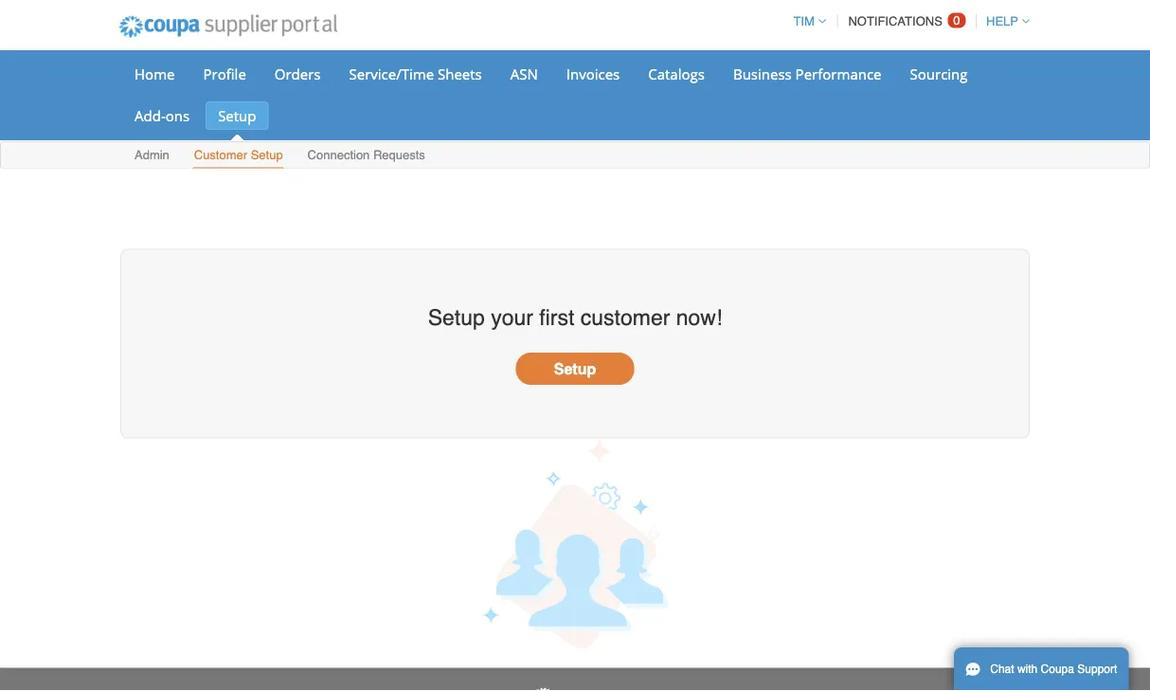 Task type: locate. For each thing, give the bounding box(es) containing it.
chat with coupa support button
[[955, 647, 1129, 691]]

sheets
[[438, 64, 482, 83]]

service/time sheets
[[349, 64, 482, 83]]

setup button
[[516, 353, 635, 385]]

1 horizontal spatial coupa supplier portal image
[[528, 687, 623, 691]]

admin
[[135, 148, 170, 162]]

setup inside setup "link"
[[218, 106, 256, 125]]

catalogs link
[[636, 60, 718, 88]]

setup
[[218, 106, 256, 125], [251, 148, 283, 162], [428, 305, 485, 330], [554, 360, 597, 377]]

setup down 'setup your first customer now!'
[[554, 360, 597, 377]]

connection
[[308, 148, 370, 162]]

now!
[[677, 305, 723, 330]]

0 horizontal spatial coupa supplier portal image
[[106, 3, 350, 50]]

help link
[[978, 14, 1030, 28]]

service/time sheets link
[[337, 60, 495, 88]]

admin link
[[134, 144, 171, 168]]

tim
[[794, 14, 815, 28]]

asn
[[511, 64, 538, 83]]

coupa
[[1041, 663, 1075, 676]]

coupa supplier portal image
[[106, 3, 350, 50], [528, 687, 623, 691]]

add-ons link
[[122, 101, 202, 130]]

0
[[954, 13, 961, 27]]

customer setup
[[194, 148, 283, 162]]

navigation containing notifications 0
[[785, 3, 1030, 40]]

business performance link
[[721, 60, 894, 88]]

setup inside customer setup link
[[251, 148, 283, 162]]

service/time
[[349, 64, 434, 83]]

setup your first customer now!
[[428, 305, 723, 330]]

invoices link
[[554, 60, 633, 88]]

1 vertical spatial coupa supplier portal image
[[528, 687, 623, 691]]

notifications
[[849, 14, 943, 28]]

chat
[[991, 663, 1015, 676]]

setup up customer setup
[[218, 106, 256, 125]]

catalogs
[[649, 64, 705, 83]]

setup inside setup button
[[554, 360, 597, 377]]

customer
[[194, 148, 248, 162]]

notifications 0
[[849, 13, 961, 28]]

navigation
[[785, 3, 1030, 40]]

performance
[[796, 64, 882, 83]]

setup right customer
[[251, 148, 283, 162]]

0 vertical spatial coupa supplier portal image
[[106, 3, 350, 50]]

home
[[135, 64, 175, 83]]

home link
[[122, 60, 187, 88]]

setup link
[[206, 101, 269, 130]]

chat with coupa support
[[991, 663, 1118, 676]]



Task type: describe. For each thing, give the bounding box(es) containing it.
with
[[1018, 663, 1038, 676]]

asn link
[[498, 60, 551, 88]]

orders link
[[262, 60, 333, 88]]

profile link
[[191, 60, 259, 88]]

help
[[987, 14, 1019, 28]]

orders
[[275, 64, 321, 83]]

sourcing link
[[898, 60, 981, 88]]

sourcing
[[911, 64, 968, 83]]

connection requests link
[[307, 144, 426, 168]]

first
[[540, 305, 575, 330]]

add-
[[135, 106, 166, 125]]

ons
[[166, 106, 190, 125]]

customer
[[581, 305, 671, 330]]

your
[[491, 305, 534, 330]]

customer setup link
[[193, 144, 284, 168]]

business performance
[[734, 64, 882, 83]]

profile
[[203, 64, 246, 83]]

invoices
[[567, 64, 620, 83]]

setup left your
[[428, 305, 485, 330]]

add-ons
[[135, 106, 190, 125]]

business
[[734, 64, 792, 83]]

connection requests
[[308, 148, 426, 162]]

tim link
[[785, 14, 826, 28]]

requests
[[373, 148, 426, 162]]

support
[[1078, 663, 1118, 676]]



Task type: vqa. For each thing, say whether or not it's contained in the screenshot.
"setup"
yes



